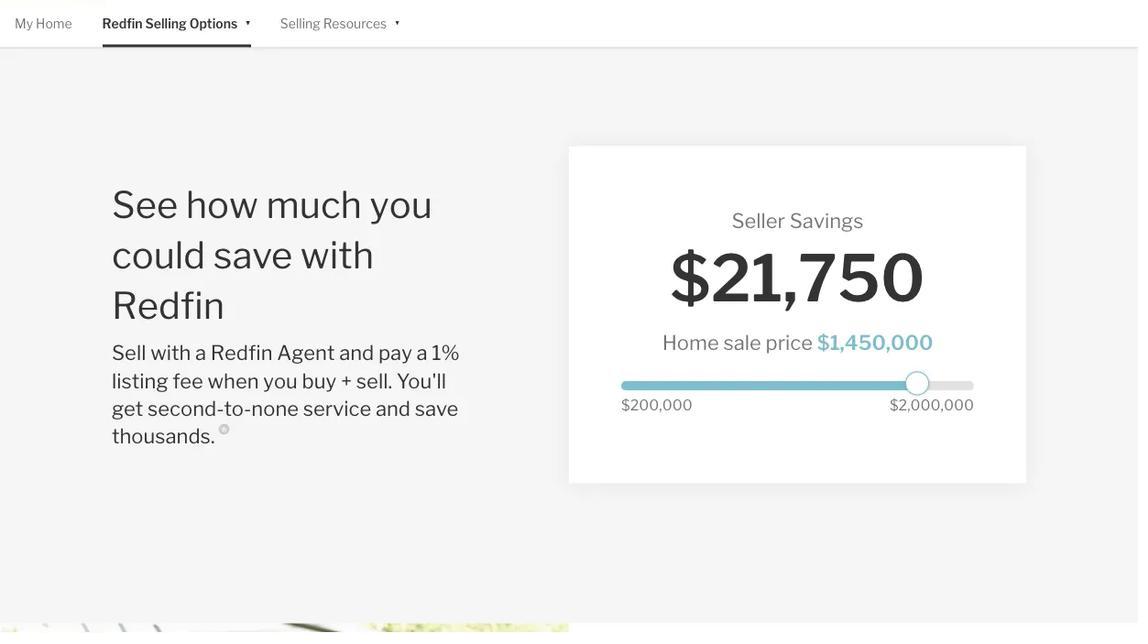 Task type: locate. For each thing, give the bounding box(es) containing it.
0 vertical spatial home
[[36, 16, 72, 31]]

1 vertical spatial save
[[415, 397, 459, 421]]

None range field
[[622, 372, 975, 396]]

▾ right resources
[[394, 14, 400, 30]]

you
[[370, 183, 433, 227], [263, 369, 298, 394]]

▾ inside redfin selling options ▾
[[245, 14, 251, 30]]

see how much you could save with redfin
[[112, 183, 433, 328]]

0 vertical spatial with
[[301, 233, 374, 278]]

0 horizontal spatial with
[[150, 341, 191, 366]]

0 horizontal spatial you
[[263, 369, 298, 394]]

1 vertical spatial home
[[663, 331, 719, 356]]

home right my
[[36, 16, 72, 31]]

1 horizontal spatial save
[[415, 397, 459, 421]]

my
[[15, 16, 33, 31]]

$21,750
[[670, 240, 926, 318]]

0 horizontal spatial home
[[36, 16, 72, 31]]

2 ▾ from the left
[[394, 14, 400, 30]]

second-
[[148, 397, 224, 421]]

my home link
[[15, 0, 72, 47]]

▾
[[245, 14, 251, 30], [394, 14, 400, 30]]

home
[[36, 16, 72, 31], [663, 331, 719, 356]]

you up none
[[263, 369, 298, 394]]

1 ▾ from the left
[[245, 14, 251, 30]]

with down much
[[301, 233, 374, 278]]

1 horizontal spatial you
[[370, 183, 433, 227]]

save
[[214, 233, 293, 278], [415, 397, 459, 421]]

disclaimer image
[[219, 424, 230, 435]]

a
[[195, 341, 206, 366], [417, 341, 428, 366]]

a up fee
[[195, 341, 206, 366]]

a left 1%
[[417, 341, 428, 366]]

0 vertical spatial save
[[214, 233, 293, 278]]

redfin selling options link
[[102, 0, 238, 47]]

and up +
[[339, 341, 374, 366]]

you inside sell with a redfin agent and pay a 1% listing fee when you buy + sell. you'll get second-to-none service and save thousands.
[[263, 369, 298, 394]]

seller savings $21,750
[[670, 209, 926, 318]]

redfin inside sell with a redfin agent and pay a 1% listing fee when you buy + sell. you'll get second-to-none service and save thousands.
[[211, 341, 273, 366]]

0 vertical spatial you
[[370, 183, 433, 227]]

redfin right my home
[[102, 16, 143, 31]]

save down you'll
[[415, 397, 459, 421]]

1 horizontal spatial a
[[417, 341, 428, 366]]

1 horizontal spatial ▾
[[394, 14, 400, 30]]

redfin inside redfin selling options ▾
[[102, 16, 143, 31]]

and
[[339, 341, 374, 366], [376, 397, 411, 421]]

selling inside selling resources ▾
[[280, 16, 321, 31]]

redfin selling options ▾
[[102, 14, 251, 31]]

2 selling from the left
[[280, 16, 321, 31]]

1 selling from the left
[[145, 16, 187, 31]]

see
[[112, 183, 178, 227]]

save inside see how much you could save with redfin
[[214, 233, 293, 278]]

selling resources link
[[280, 0, 387, 47]]

agent
[[277, 341, 335, 366]]

$200,000
[[622, 397, 693, 415]]

0 horizontal spatial a
[[195, 341, 206, 366]]

1 horizontal spatial selling
[[280, 16, 321, 31]]

listing
[[112, 369, 168, 394]]

sell
[[112, 341, 146, 366]]

redfin
[[102, 16, 143, 31], [112, 284, 225, 328], [211, 341, 273, 366]]

0 horizontal spatial selling
[[145, 16, 187, 31]]

buy
[[302, 369, 337, 394]]

redfin up the "when"
[[211, 341, 273, 366]]

selling left resources
[[280, 16, 321, 31]]

1 vertical spatial redfin
[[112, 284, 225, 328]]

and down the sell.
[[376, 397, 411, 421]]

1 vertical spatial you
[[263, 369, 298, 394]]

1 horizontal spatial with
[[301, 233, 374, 278]]

1 a from the left
[[195, 341, 206, 366]]

you right much
[[370, 183, 433, 227]]

resources
[[323, 16, 387, 31]]

much
[[266, 183, 362, 227]]

1 horizontal spatial and
[[376, 397, 411, 421]]

with
[[301, 233, 374, 278], [150, 341, 191, 366]]

0 horizontal spatial ▾
[[245, 14, 251, 30]]

get
[[112, 397, 143, 421]]

with inside see how much you could save with redfin
[[301, 233, 374, 278]]

selling
[[145, 16, 187, 31], [280, 16, 321, 31]]

selling resources ▾
[[280, 14, 400, 31]]

1 vertical spatial and
[[376, 397, 411, 421]]

sell with a redfin agent and pay a 1% listing fee when you buy + sell. you'll get second-to-none service and save thousands.
[[112, 341, 460, 449]]

save down how
[[214, 233, 293, 278]]

none
[[252, 397, 299, 421]]

redfin down could
[[112, 284, 225, 328]]

selling left options
[[145, 16, 187, 31]]

home left sale
[[663, 331, 719, 356]]

sale
[[724, 331, 762, 356]]

with inside sell with a redfin agent and pay a 1% listing fee when you buy + sell. you'll get second-to-none service and save thousands.
[[150, 341, 191, 366]]

my home
[[15, 16, 72, 31]]

home sale price $1,450,000
[[663, 331, 934, 356]]

2 vertical spatial redfin
[[211, 341, 273, 366]]

0 horizontal spatial save
[[214, 233, 293, 278]]

0 vertical spatial redfin
[[102, 16, 143, 31]]

0 vertical spatial and
[[339, 341, 374, 366]]

▾ right options
[[245, 14, 251, 30]]

options
[[190, 16, 238, 31]]

1 vertical spatial with
[[150, 341, 191, 366]]

to-
[[224, 397, 252, 421]]

with up fee
[[150, 341, 191, 366]]



Task type: describe. For each thing, give the bounding box(es) containing it.
redfin inside see how much you could save with redfin
[[112, 284, 225, 328]]

1%
[[432, 341, 460, 366]]

2 a from the left
[[417, 341, 428, 366]]

when
[[208, 369, 259, 394]]

0 horizontal spatial and
[[339, 341, 374, 366]]

seller
[[732, 209, 786, 233]]

+
[[341, 369, 352, 394]]

you inside see how much you could save with redfin
[[370, 183, 433, 227]]

price
[[766, 331, 813, 356]]

how
[[186, 183, 258, 227]]

thousands.
[[112, 424, 215, 449]]

fee
[[173, 369, 203, 394]]

▾ inside selling resources ▾
[[394, 14, 400, 30]]

1 horizontal spatial home
[[663, 331, 719, 356]]

$2,000,000
[[890, 397, 975, 415]]

$1,450,000
[[818, 331, 934, 356]]

could
[[112, 233, 206, 278]]

selling inside redfin selling options ▾
[[145, 16, 187, 31]]

home inside "link"
[[36, 16, 72, 31]]

sell.
[[357, 369, 392, 394]]

save inside sell with a redfin agent and pay a 1% listing fee when you buy + sell. you'll get second-to-none service and save thousands.
[[415, 397, 459, 421]]

service
[[303, 397, 372, 421]]

savings
[[790, 209, 864, 233]]

pay
[[379, 341, 412, 366]]

you'll
[[397, 369, 446, 394]]



Task type: vqa. For each thing, say whether or not it's contained in the screenshot.
'Selling'
yes



